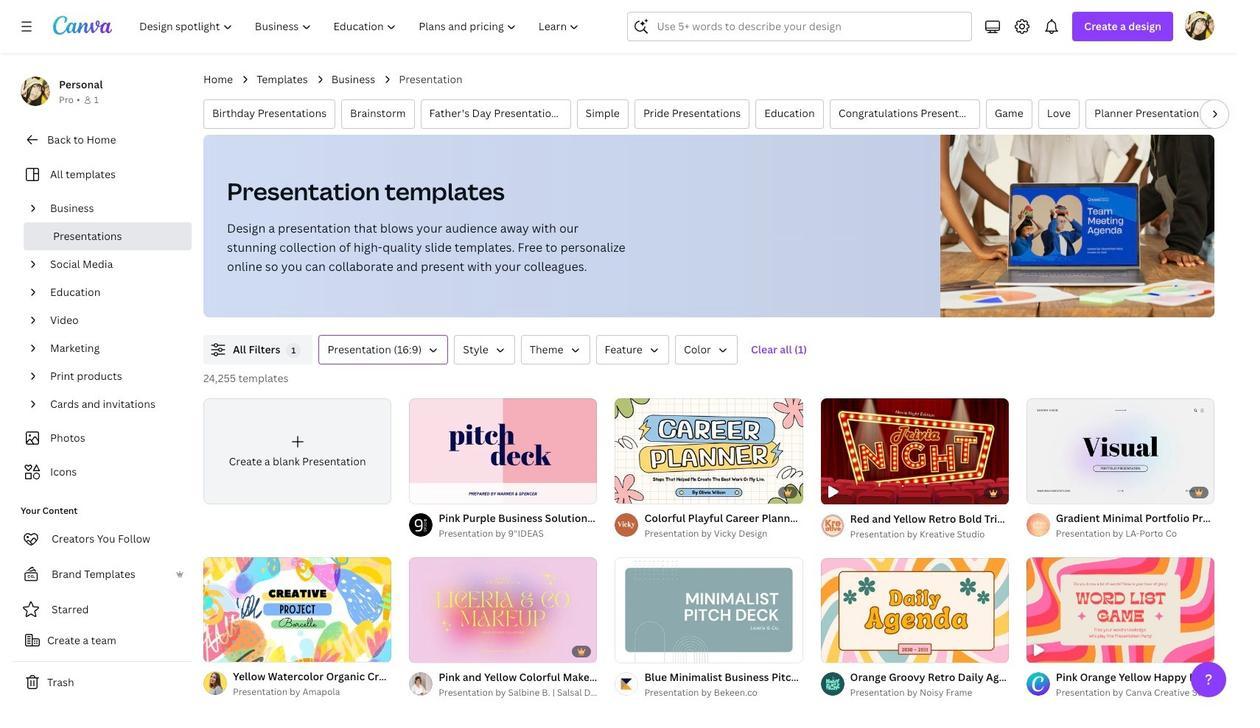 Task type: locate. For each thing, give the bounding box(es) containing it.
gradient minimal portfolio proposal presentation image
[[1027, 399, 1215, 504]]

Search search field
[[657, 13, 963, 41]]

colorful playful career planner presentation image
[[615, 399, 803, 504]]

pink purple business solution pitch deck presentation image
[[409, 399, 597, 504]]

None search field
[[628, 12, 973, 41]]



Task type: vqa. For each thing, say whether or not it's contained in the screenshot.
Orange icon
no



Task type: describe. For each thing, give the bounding box(es) containing it.
orange groovy retro daily agenda presentation image
[[821, 558, 1009, 664]]

top level navigation element
[[130, 12, 592, 41]]

1 filter options selected element
[[286, 344, 301, 358]]

create a blank presentation element
[[203, 399, 392, 505]]

blue minimalist business pitch deck presentation image
[[615, 558, 803, 664]]

stephanie aranda image
[[1185, 11, 1215, 41]]

yellow watercolor organic creative project presentation image
[[203, 557, 392, 663]]

pink and yellow colorful makeup company business presentation image
[[409, 558, 597, 664]]



